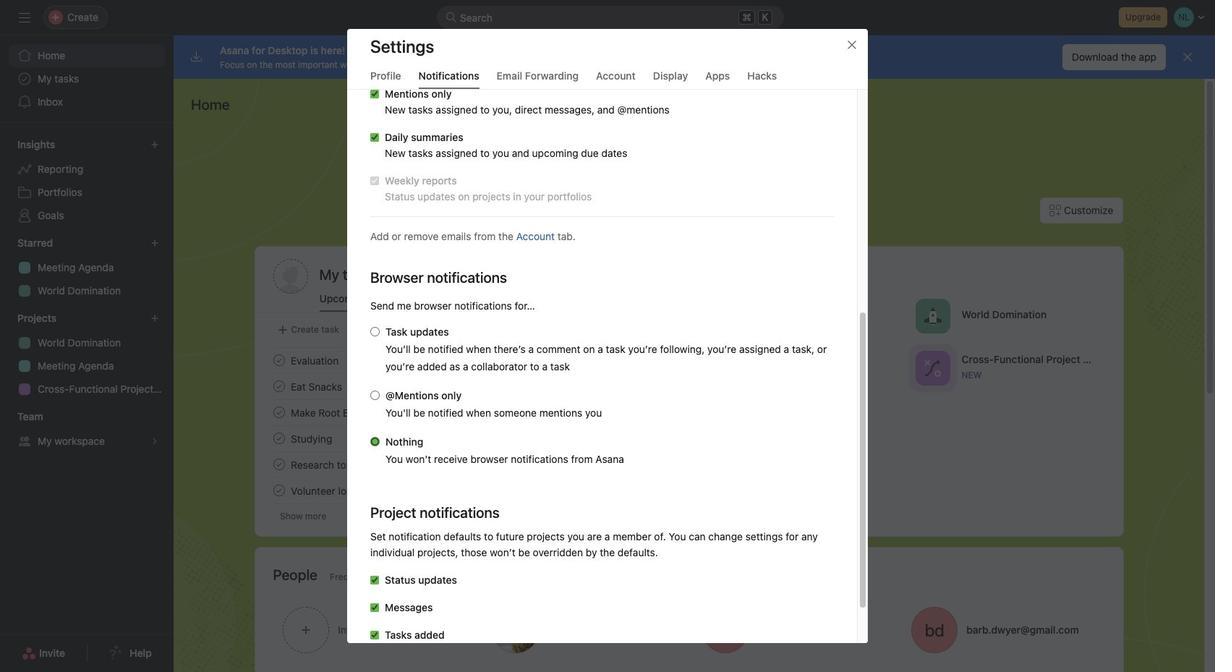 Task type: locate. For each thing, give the bounding box(es) containing it.
hide sidebar image
[[19, 12, 30, 23]]

None checkbox
[[371, 177, 379, 185]]

1 vertical spatial mark complete checkbox
[[270, 404, 288, 421]]

2 vertical spatial mark complete checkbox
[[270, 430, 288, 447]]

2 mark complete image from the top
[[270, 430, 288, 447]]

mark complete image
[[270, 352, 288, 369], [270, 430, 288, 447]]

1 vertical spatial mark complete checkbox
[[270, 456, 288, 473]]

Mark complete checkbox
[[270, 352, 288, 369], [270, 456, 288, 473], [270, 482, 288, 499]]

2 vertical spatial mark complete checkbox
[[270, 482, 288, 499]]

global element
[[0, 35, 174, 122]]

rocket image
[[924, 307, 942, 325]]

mark complete image
[[270, 378, 288, 395], [270, 404, 288, 421], [270, 456, 288, 473], [270, 482, 288, 499]]

0 vertical spatial mark complete checkbox
[[270, 352, 288, 369]]

1 mark complete image from the top
[[270, 352, 288, 369]]

1 vertical spatial mark complete image
[[270, 430, 288, 447]]

None radio
[[371, 327, 380, 337], [371, 391, 380, 400], [371, 437, 380, 447], [371, 327, 380, 337], [371, 391, 380, 400], [371, 437, 380, 447]]

2 mark complete image from the top
[[270, 404, 288, 421]]

0 vertical spatial mark complete checkbox
[[270, 378, 288, 395]]

teams element
[[0, 404, 174, 456]]

1 mark complete checkbox from the top
[[270, 352, 288, 369]]

0 vertical spatial mark complete image
[[270, 352, 288, 369]]

insights element
[[0, 132, 174, 230]]

dismiss image
[[1183, 51, 1194, 63]]

prominent image
[[446, 12, 457, 23]]

3 mark complete image from the top
[[270, 456, 288, 473]]

line_and_symbols image
[[924, 359, 942, 377]]

None checkbox
[[371, 90, 379, 98], [371, 133, 379, 142], [371, 576, 379, 585], [371, 604, 379, 612], [371, 631, 379, 640], [371, 90, 379, 98], [371, 133, 379, 142], [371, 576, 379, 585], [371, 604, 379, 612], [371, 631, 379, 640]]

2 mark complete checkbox from the top
[[270, 404, 288, 421]]

Mark complete checkbox
[[270, 378, 288, 395], [270, 404, 288, 421], [270, 430, 288, 447]]



Task type: vqa. For each thing, say whether or not it's contained in the screenshot.
the bottommost Mark complete icon
yes



Task type: describe. For each thing, give the bounding box(es) containing it.
1 mark complete image from the top
[[270, 378, 288, 395]]

2 mark complete checkbox from the top
[[270, 456, 288, 473]]

projects element
[[0, 305, 174, 404]]

3 mark complete checkbox from the top
[[270, 482, 288, 499]]

close image
[[847, 39, 858, 51]]

add profile photo image
[[273, 259, 308, 294]]

4 mark complete image from the top
[[270, 482, 288, 499]]

1 mark complete checkbox from the top
[[270, 378, 288, 395]]

3 mark complete checkbox from the top
[[270, 430, 288, 447]]

starred element
[[0, 230, 174, 305]]



